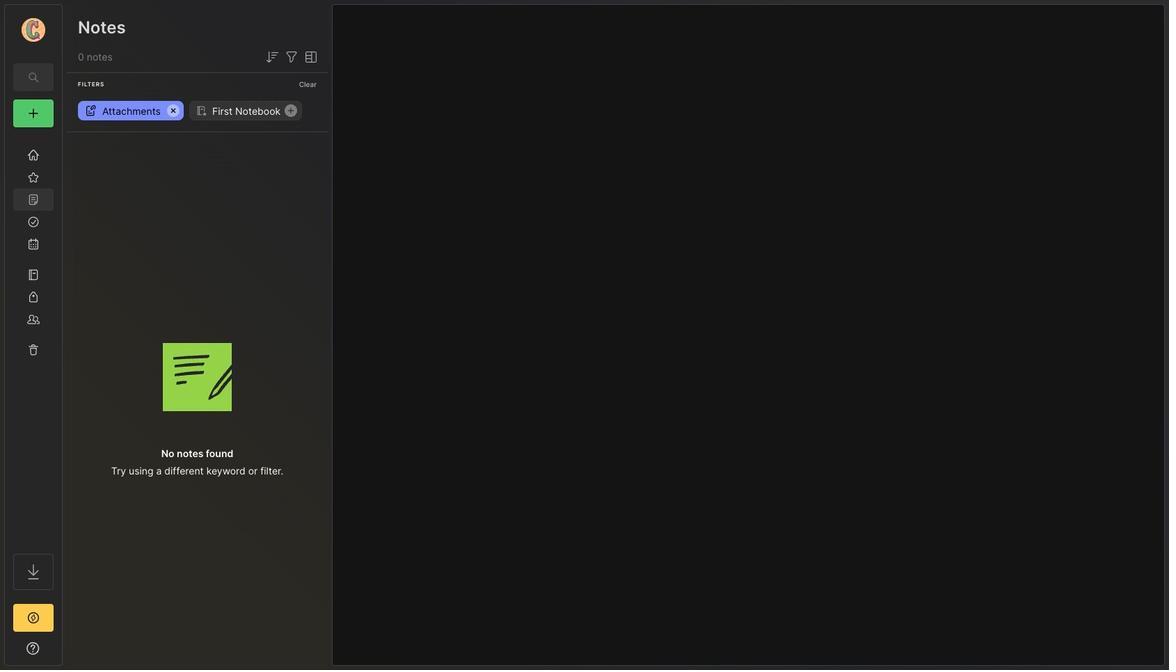 Task type: locate. For each thing, give the bounding box(es) containing it.
edit search image
[[25, 69, 42, 86]]

home image
[[26, 148, 40, 162]]

tree
[[5, 136, 62, 542]]

account image
[[22, 18, 45, 42]]

upgrade image
[[25, 610, 42, 627]]

click to expand image
[[61, 645, 71, 662]]

View options field
[[300, 49, 320, 65]]

WHAT'S NEW field
[[5, 638, 62, 660]]



Task type: describe. For each thing, give the bounding box(es) containing it.
add filters image
[[283, 49, 300, 65]]

Add filters field
[[283, 49, 300, 65]]

Sort options field
[[264, 49, 281, 65]]

main element
[[0, 0, 67, 671]]

note window element
[[332, 4, 1166, 666]]

tree inside main element
[[5, 136, 62, 542]]

Account field
[[5, 16, 62, 44]]



Task type: vqa. For each thing, say whether or not it's contained in the screenshot.
Account IMAGE
yes



